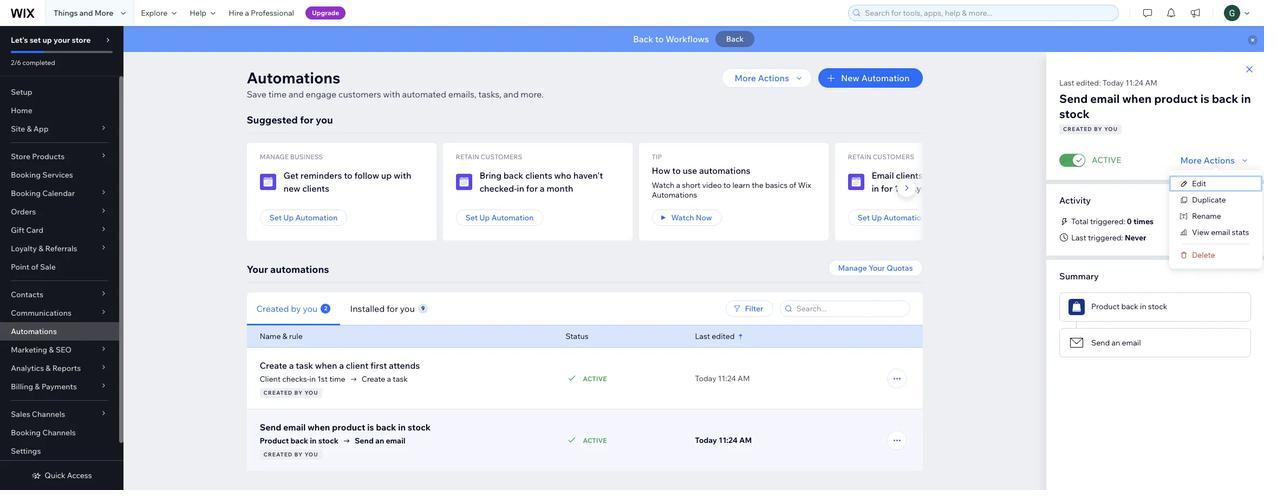 Task type: vqa. For each thing, say whether or not it's contained in the screenshot.
checked- to the right
yes



Task type: locate. For each thing, give the bounding box(es) containing it.
& for analytics
[[46, 363, 51, 373]]

create for create a task
[[362, 374, 385, 384]]

booking inside dropdown button
[[11, 188, 41, 198]]

2 set up automation button from the left
[[456, 210, 543, 226]]

quick access button
[[32, 471, 92, 480]]

1 retain customers from the left
[[456, 153, 522, 161]]

1 vertical spatial you
[[305, 389, 318, 396]]

more actions inside more actions button
[[1180, 155, 1235, 166]]

2 horizontal spatial set
[[858, 213, 870, 223]]

booking up orders
[[11, 188, 41, 198]]

an down send email when product is back in stock
[[375, 436, 384, 446]]

by down 'checks-'
[[294, 389, 303, 396]]

set up automation button down bring
[[456, 210, 543, 226]]

0 vertical spatial created
[[1063, 126, 1092, 133]]

activity
[[1059, 195, 1091, 206]]

clients
[[525, 170, 552, 181], [896, 170, 923, 181], [302, 183, 329, 194]]

0 vertical spatial you
[[1104, 126, 1118, 133]]

1 vertical spatial is
[[367, 422, 374, 433]]

you right by
[[303, 303, 318, 314]]

automations inside sidebar element
[[11, 327, 57, 336]]

0 vertical spatial an
[[1112, 338, 1120, 348]]

view
[[1192, 227, 1209, 237]]

clients up month
[[525, 170, 552, 181]]

analytics & reports
[[11, 363, 81, 373]]

up down email
[[872, 213, 882, 223]]

task
[[296, 360, 313, 371], [393, 374, 408, 384]]

card
[[26, 225, 43, 235]]

1 horizontal spatial retain
[[848, 153, 871, 161]]

store
[[11, 152, 30, 161]]

automation down bring back clients who haven't checked-in for a month
[[491, 213, 534, 223]]

0 horizontal spatial more actions
[[735, 73, 789, 83]]

1 horizontal spatial task
[[393, 374, 408, 384]]

0 horizontal spatial create
[[260, 360, 287, 371]]

1 vertical spatial product
[[332, 422, 365, 433]]

to left learn in the right of the page
[[723, 180, 731, 190]]

0 horizontal spatial automations
[[11, 327, 57, 336]]

product back in stock right category icon
[[1091, 302, 1167, 311]]

back
[[1212, 92, 1238, 106], [504, 170, 523, 181], [1121, 302, 1138, 311], [376, 422, 396, 433], [291, 436, 308, 446]]

checked- right 'haven't' at the top right of the page
[[975, 170, 1013, 181]]

created by you for email
[[263, 451, 318, 458]]

more actions down back button at the right top of page
[[735, 73, 789, 83]]

checks-
[[282, 374, 309, 384]]

2 horizontal spatial more
[[1180, 155, 1202, 166]]

your
[[54, 35, 70, 45]]

create a task when a client first attends
[[260, 360, 420, 371]]

a left month
[[540, 183, 545, 194]]

0 horizontal spatial time
[[268, 89, 287, 100]]

created for send email when product is back in stock
[[263, 451, 293, 458]]

11:24
[[1126, 78, 1143, 88], [718, 374, 736, 383], [719, 435, 738, 445]]

automation right new
[[861, 73, 910, 83]]

actions
[[758, 73, 789, 83], [1204, 155, 1235, 166]]

a
[[245, 8, 249, 18], [676, 180, 680, 190], [540, 183, 545, 194], [289, 360, 294, 371], [339, 360, 344, 371], [387, 374, 391, 384]]

loyalty & referrals button
[[0, 239, 119, 258]]

last for last edited
[[695, 331, 710, 341]]

checked- inside email clients who haven't checked- in for 14 days
[[975, 170, 1013, 181]]

11:24 for send email when product is back in stock
[[719, 435, 738, 445]]

0 horizontal spatial up
[[283, 213, 294, 223]]

automations for automations save time and engage customers with automated emails, tasks, and more.
[[247, 68, 340, 87]]

0 horizontal spatial product
[[260, 436, 289, 446]]

send down send email when product is back in stock
[[355, 436, 374, 446]]

more right things
[[95, 8, 113, 18]]

0 vertical spatial 11:24
[[1126, 78, 1143, 88]]

a left short
[[676, 180, 680, 190]]

3 up from the left
[[872, 213, 882, 223]]

and right things
[[79, 8, 93, 18]]

create for create a task when a client first attends
[[260, 360, 287, 371]]

&
[[27, 124, 32, 134], [39, 244, 44, 253], [282, 331, 287, 341], [49, 345, 54, 355], [46, 363, 51, 373], [35, 382, 40, 392]]

1 horizontal spatial set
[[465, 213, 478, 223]]

your up the created
[[247, 263, 268, 276]]

bring
[[480, 170, 502, 181]]

1 vertical spatial more actions
[[1180, 155, 1235, 166]]

triggered: up last triggered: never in the right top of the page
[[1090, 217, 1125, 226]]

by inside last edited: today 11:24 am send email when product is back in stock created by you
[[1094, 126, 1102, 133]]

1 horizontal spatial time
[[329, 374, 345, 384]]

access
[[67, 471, 92, 480]]

set up automation button down new
[[260, 210, 347, 226]]

you for installed for you
[[400, 303, 415, 314]]

& for loyalty
[[39, 244, 44, 253]]

for left 14
[[881, 183, 893, 194]]

to inside alert
[[655, 34, 664, 44]]

task up client checks-in 1st time
[[296, 360, 313, 371]]

communications button
[[0, 304, 119, 322]]

quotas
[[887, 263, 913, 273]]

send an email down send email when product is back in stock
[[355, 436, 405, 446]]

more down back button at the right top of page
[[735, 73, 756, 83]]

1 vertical spatial 11:24
[[718, 374, 736, 383]]

2 set up automation from the left
[[465, 213, 534, 223]]

1 vertical spatial with
[[394, 170, 411, 181]]

an right icon
[[1112, 338, 1120, 348]]

more actions up edit button
[[1180, 155, 1235, 166]]

created
[[256, 303, 289, 314]]

1 horizontal spatial more actions
[[1180, 155, 1235, 166]]

total triggered: 0 times
[[1071, 217, 1154, 226]]

& left reports
[[46, 363, 51, 373]]

is
[[1200, 92, 1209, 106], [367, 422, 374, 433]]

automation down new
[[295, 213, 338, 223]]

& for marketing
[[49, 345, 54, 355]]

by for create a task when a client first attends
[[294, 389, 303, 396]]

0 vertical spatial when
[[1122, 92, 1152, 106]]

0 vertical spatial create
[[260, 360, 287, 371]]

2 set from the left
[[465, 213, 478, 223]]

& right loyalty
[[39, 244, 44, 253]]

explore
[[141, 8, 167, 18]]

active
[[1092, 155, 1121, 165], [583, 374, 607, 383], [583, 436, 607, 444]]

loyalty & referrals
[[11, 244, 77, 253]]

1 horizontal spatial back
[[726, 34, 744, 44]]

category image left bring
[[456, 174, 472, 190]]

booking down store
[[11, 170, 41, 180]]

last
[[1059, 78, 1074, 88], [1071, 233, 1086, 243], [695, 331, 710, 341]]

last inside last edited: today 11:24 am send email when product is back in stock created by you
[[1059, 78, 1074, 88]]

clients down reminders at the top left of page
[[302, 183, 329, 194]]

1 set up automation button from the left
[[260, 210, 347, 226]]

more actions inside more actions popup button
[[735, 73, 789, 83]]

1 horizontal spatial up
[[479, 213, 490, 223]]

1 category image from the left
[[260, 174, 276, 190]]

actions for more actions popup button
[[758, 73, 789, 83]]

back for back to workflows
[[633, 34, 653, 44]]

more inside popup button
[[735, 73, 756, 83]]

is inside last edited: today 11:24 am send email when product is back in stock created by you
[[1200, 92, 1209, 106]]

1 your from the left
[[247, 263, 268, 276]]

& right billing at left
[[35, 382, 40, 392]]

set up automation for new
[[269, 213, 338, 223]]

marketing
[[11, 345, 47, 355]]

who
[[554, 170, 571, 181], [925, 170, 942, 181]]

2 up from the left
[[479, 213, 490, 223]]

category image for bring
[[456, 174, 472, 190]]

1 vertical spatial created by you
[[263, 451, 318, 458]]

2 horizontal spatial set up automation button
[[848, 210, 935, 226]]

0 vertical spatial more
[[95, 8, 113, 18]]

home link
[[0, 101, 119, 120]]

& for site
[[27, 124, 32, 134]]

services
[[42, 170, 73, 180]]

when inside last edited: today 11:24 am send email when product is back in stock created by you
[[1122, 92, 1152, 106]]

time right the save
[[268, 89, 287, 100]]

0 horizontal spatial set up automation button
[[260, 210, 347, 226]]

checked-
[[975, 170, 1013, 181], [480, 183, 517, 194]]

2 vertical spatial last
[[695, 331, 710, 341]]

send inside last edited: today 11:24 am send email when product is back in stock created by you
[[1059, 92, 1088, 106]]

watch down how
[[652, 180, 674, 190]]

1 horizontal spatial set up automation
[[465, 213, 534, 223]]

1 horizontal spatial and
[[289, 89, 304, 100]]

0 vertical spatial is
[[1200, 92, 1209, 106]]

up right follow
[[381, 170, 392, 181]]

& left seo on the left of page
[[49, 345, 54, 355]]

send down edited:
[[1059, 92, 1088, 106]]

1 retain from the left
[[456, 153, 479, 161]]

last left edited:
[[1059, 78, 1074, 88]]

email inside button
[[1211, 227, 1230, 237]]

1 horizontal spatial is
[[1200, 92, 1209, 106]]

1 horizontal spatial more
[[735, 73, 756, 83]]

products
[[32, 152, 65, 161]]

1 horizontal spatial your
[[869, 263, 885, 273]]

to left use
[[672, 165, 681, 176]]

set up automation down new
[[269, 213, 338, 223]]

1st
[[317, 374, 328, 384]]

1 vertical spatial by
[[294, 389, 303, 396]]

automations up "marketing" in the bottom left of the page
[[11, 327, 57, 336]]

0 vertical spatial active
[[1092, 155, 1121, 165]]

2 retain customers from the left
[[848, 153, 914, 161]]

1 horizontal spatial category image
[[456, 174, 472, 190]]

1 vertical spatial time
[[329, 374, 345, 384]]

marketing & seo
[[11, 345, 72, 355]]

things and more
[[54, 8, 113, 18]]

1 horizontal spatial automations
[[699, 165, 750, 176]]

2 vertical spatial you
[[305, 451, 318, 458]]

client checks-in 1st time
[[260, 374, 345, 384]]

1 horizontal spatial automations
[[247, 68, 340, 87]]

0 vertical spatial channels
[[32, 409, 65, 419]]

1 today 11:24 am from the top
[[695, 374, 750, 383]]

automations up watch now button
[[652, 190, 697, 200]]

3 set up automation button from the left
[[848, 210, 935, 226]]

point of sale
[[11, 262, 56, 272]]

marketing & seo button
[[0, 341, 119, 359]]

back inside last edited: today 11:24 am send email when product is back in stock created by you
[[1212, 92, 1238, 106]]

manage
[[838, 263, 867, 273]]

0 horizontal spatial set up automation
[[269, 213, 338, 223]]

sidebar element
[[0, 26, 123, 490]]

0 vertical spatial checked-
[[975, 170, 1013, 181]]

loyalty
[[11, 244, 37, 253]]

1 set from the left
[[269, 213, 282, 223]]

send email when product is back in stock
[[260, 422, 431, 433]]

product back in stock down send email when product is back in stock
[[260, 436, 338, 446]]

1 who from the left
[[554, 170, 571, 181]]

1 horizontal spatial of
[[789, 180, 796, 190]]

checked- inside bring back clients who haven't checked-in for a month
[[480, 183, 517, 194]]

3 booking from the top
[[11, 428, 41, 438]]

1 customers from the left
[[481, 153, 522, 161]]

set up automation button down 14
[[848, 210, 935, 226]]

more for more actions button
[[1180, 155, 1202, 166]]

client
[[346, 360, 368, 371]]

& right site
[[27, 124, 32, 134]]

2 booking from the top
[[11, 188, 41, 198]]

last left edited
[[695, 331, 710, 341]]

more up edit
[[1180, 155, 1202, 166]]

task down attends on the left bottom
[[393, 374, 408, 384]]

1 vertical spatial channels
[[42, 428, 76, 438]]

0 horizontal spatial who
[[554, 170, 571, 181]]

stock
[[1059, 107, 1090, 121], [1148, 302, 1167, 311], [408, 422, 431, 433], [318, 436, 338, 446]]

retain customers up bring
[[456, 153, 522, 161]]

stock inside last edited: today 11:24 am send email when product is back in stock created by you
[[1059, 107, 1090, 121]]

orders button
[[0, 203, 119, 221]]

1 vertical spatial today 11:24 am
[[695, 435, 752, 445]]

with right follow
[[394, 170, 411, 181]]

1 vertical spatial created
[[263, 389, 293, 396]]

2 your from the left
[[869, 263, 885, 273]]

automations up engage
[[247, 68, 340, 87]]

2 vertical spatial am
[[739, 435, 752, 445]]

up
[[43, 35, 52, 45], [381, 170, 392, 181]]

channels inside dropdown button
[[32, 409, 65, 419]]

1 up from the left
[[283, 213, 294, 223]]

automation down 14
[[884, 213, 926, 223]]

2
[[324, 305, 327, 312]]

and left engage
[[289, 89, 304, 100]]

attends
[[389, 360, 420, 371]]

1 set up automation from the left
[[269, 213, 338, 223]]

channels for sales channels
[[32, 409, 65, 419]]

1 horizontal spatial clients
[[525, 170, 552, 181]]

create up client on the left of page
[[260, 360, 287, 371]]

back left workflows
[[633, 34, 653, 44]]

2 retain from the left
[[848, 153, 871, 161]]

installed for you
[[350, 303, 415, 314]]

0 horizontal spatial retain
[[456, 153, 479, 161]]

0 vertical spatial up
[[43, 35, 52, 45]]

up down new
[[283, 213, 294, 223]]

1 vertical spatial active
[[583, 374, 607, 383]]

billing & payments button
[[0, 377, 119, 396]]

quick access
[[45, 471, 92, 480]]

more actions
[[735, 73, 789, 83], [1180, 155, 1235, 166]]

customers up bring
[[481, 153, 522, 161]]

0 horizontal spatial product back in stock
[[260, 436, 338, 446]]

2 today 11:24 am from the top
[[695, 435, 752, 445]]

checked- down bring
[[480, 183, 517, 194]]

you left 9
[[400, 303, 415, 314]]

0 vertical spatial of
[[789, 180, 796, 190]]

by
[[1094, 126, 1102, 133], [294, 389, 303, 396], [294, 451, 303, 458]]

retain for bring back clients who haven't checked-in for a month
[[456, 153, 479, 161]]

your left quotas
[[869, 263, 885, 273]]

orders
[[11, 207, 36, 217]]

more inside button
[[1180, 155, 1202, 166]]

tab list
[[247, 292, 589, 325]]

back to workflows
[[633, 34, 709, 44]]

& inside dropdown button
[[35, 382, 40, 392]]

gift
[[11, 225, 24, 235]]

automations for automations
[[11, 327, 57, 336]]

0 horizontal spatial clients
[[302, 183, 329, 194]]

1 vertical spatial actions
[[1204, 155, 1235, 166]]

of left wix
[[789, 180, 796, 190]]

last for last triggered: never
[[1071, 233, 1086, 243]]

automation for in
[[884, 213, 926, 223]]

1 vertical spatial when
[[315, 360, 337, 371]]

& for name
[[282, 331, 287, 341]]

customers for email
[[873, 153, 914, 161]]

by down edited:
[[1094, 126, 1102, 133]]

category image left get
[[260, 174, 276, 190]]

with right the customers
[[383, 89, 400, 100]]

today 11:24 am
[[695, 374, 750, 383], [695, 435, 752, 445]]

payments
[[42, 382, 77, 392]]

who inside email clients who haven't checked- in for 14 days
[[925, 170, 942, 181]]

set for get reminders to follow up with new clients
[[269, 213, 282, 223]]

0 horizontal spatial and
[[79, 8, 93, 18]]

who up days
[[925, 170, 942, 181]]

customers up email
[[873, 153, 914, 161]]

of left sale
[[31, 262, 38, 272]]

1 vertical spatial am
[[738, 374, 750, 383]]

back inside bring back clients who haven't checked-in for a month
[[504, 170, 523, 181]]

to left follow
[[344, 170, 352, 181]]

0 horizontal spatial an
[[375, 436, 384, 446]]

back inside button
[[726, 34, 744, 44]]

channels up booking channels in the bottom left of the page
[[32, 409, 65, 419]]

2 vertical spatial created
[[263, 451, 293, 458]]

communications
[[11, 308, 72, 318]]

up down bring
[[479, 213, 490, 223]]

view email stats button
[[1169, 224, 1262, 240]]

11:24 inside last edited: today 11:24 am send email when product is back in stock created by you
[[1126, 78, 1143, 88]]

1 vertical spatial triggered:
[[1088, 233, 1123, 243]]

active for send email when product is back in stock
[[583, 436, 607, 444]]

automations inside automations save time and engage customers with automated emails, tasks, and more.
[[247, 68, 340, 87]]

product
[[1091, 302, 1120, 311], [260, 436, 289, 446]]

& for billing
[[35, 382, 40, 392]]

0 horizontal spatial product
[[332, 422, 365, 433]]

list
[[247, 143, 1024, 240]]

0 vertical spatial booking
[[11, 170, 41, 180]]

with
[[383, 89, 400, 100], [394, 170, 411, 181]]

2 horizontal spatial clients
[[896, 170, 923, 181]]

created by you
[[256, 303, 318, 314]]

and left more.
[[503, 89, 519, 100]]

up right set
[[43, 35, 52, 45]]

more actions for more actions popup button
[[735, 73, 789, 83]]

1 vertical spatial create
[[362, 374, 385, 384]]

email inside last edited: today 11:24 am send email when product is back in stock created by you
[[1090, 92, 1120, 106]]

1 vertical spatial booking
[[11, 188, 41, 198]]

0 horizontal spatial retain customers
[[456, 153, 522, 161]]

2 customers from the left
[[873, 153, 914, 161]]

delete
[[1192, 250, 1215, 260]]

times
[[1133, 217, 1154, 226]]

1 horizontal spatial who
[[925, 170, 942, 181]]

2 horizontal spatial automations
[[652, 190, 697, 200]]

back for back
[[726, 34, 744, 44]]

automations up video
[[699, 165, 750, 176]]

created
[[1063, 126, 1092, 133], [263, 389, 293, 396], [263, 451, 293, 458]]

category image left email
[[848, 174, 864, 190]]

you down engage
[[316, 114, 333, 126]]

2 vertical spatial 11:24
[[719, 435, 738, 445]]

1 horizontal spatial product
[[1154, 92, 1198, 106]]

actions inside button
[[1204, 155, 1235, 166]]

actions inside popup button
[[758, 73, 789, 83]]

for left month
[[526, 183, 538, 194]]

1 horizontal spatial customers
[[873, 153, 914, 161]]

watch left now
[[671, 213, 694, 223]]

1 vertical spatial more
[[735, 73, 756, 83]]

triggered: down total triggered: 0 times
[[1088, 233, 1123, 243]]

3 set up automation from the left
[[858, 213, 926, 223]]

create
[[260, 360, 287, 371], [362, 374, 385, 384]]

0 vertical spatial triggered:
[[1090, 217, 1125, 226]]

set up automation down 14
[[858, 213, 926, 223]]

today for create a task when a client first attends
[[695, 374, 716, 383]]

set up automation
[[269, 213, 338, 223], [465, 213, 534, 223], [858, 213, 926, 223]]

by down send email when product is back in stock
[[294, 451, 303, 458]]

category image
[[1069, 299, 1085, 315]]

booking up settings
[[11, 428, 41, 438]]

0 horizontal spatial customers
[[481, 153, 522, 161]]

channels for booking channels
[[42, 428, 76, 438]]

0 horizontal spatial is
[[367, 422, 374, 433]]

category image
[[260, 174, 276, 190], [456, 174, 472, 190], [848, 174, 864, 190]]

0 horizontal spatial back
[[633, 34, 653, 44]]

2 who from the left
[[925, 170, 942, 181]]

1 horizontal spatial checked-
[[975, 170, 1013, 181]]

last down total in the right of the page
[[1071, 233, 1086, 243]]

0 vertical spatial watch
[[652, 180, 674, 190]]

3 set from the left
[[858, 213, 870, 223]]

0 vertical spatial with
[[383, 89, 400, 100]]

am for attends
[[738, 374, 750, 383]]

tip how to use automations watch a short video to learn the basics of wix automations
[[652, 153, 811, 200]]

to left workflows
[[655, 34, 664, 44]]

1 booking from the top
[[11, 170, 41, 180]]

retain customers up email
[[848, 153, 914, 161]]

0 horizontal spatial task
[[296, 360, 313, 371]]

follow
[[354, 170, 379, 181]]

professional
[[251, 8, 294, 18]]

today
[[1102, 78, 1124, 88], [695, 374, 716, 383], [695, 435, 717, 445]]

created inside last edited: today 11:24 am send email when product is back in stock created by you
[[1063, 126, 1092, 133]]

who up month
[[554, 170, 571, 181]]

0 vertical spatial product
[[1091, 302, 1120, 311]]

2 horizontal spatial category image
[[848, 174, 864, 190]]

1 horizontal spatial actions
[[1204, 155, 1235, 166]]

3 category image from the left
[[848, 174, 864, 190]]

2 horizontal spatial set up automation
[[858, 213, 926, 223]]

in inside email clients who haven't checked- in for 14 days
[[872, 183, 879, 194]]

name
[[260, 331, 281, 341]]

for inside email clients who haven't checked- in for 14 days
[[881, 183, 893, 194]]

time down 'create a task when a client first attends' at the left of the page
[[329, 374, 345, 384]]

your inside button
[[869, 263, 885, 273]]

back right workflows
[[726, 34, 744, 44]]

2 created by you from the top
[[263, 451, 318, 458]]

set up automation down bring
[[465, 213, 534, 223]]

menu
[[1169, 175, 1262, 263]]

task for create a task
[[393, 374, 408, 384]]

automations up by
[[270, 263, 329, 276]]

2 category image from the left
[[456, 174, 472, 190]]

0 vertical spatial more actions
[[735, 73, 789, 83]]

more
[[95, 8, 113, 18], [735, 73, 756, 83], [1180, 155, 1202, 166]]

2 vertical spatial today
[[695, 435, 717, 445]]

& inside popup button
[[27, 124, 32, 134]]

category image for email
[[848, 174, 864, 190]]

0 horizontal spatial up
[[43, 35, 52, 45]]

created by you
[[263, 389, 318, 396], [263, 451, 318, 458]]

up for email clients who haven't checked- in for 14 days
[[872, 213, 882, 223]]

& left rule
[[282, 331, 287, 341]]

1 created by you from the top
[[263, 389, 318, 396]]

send
[[1059, 92, 1088, 106], [1091, 338, 1110, 348], [260, 422, 281, 433], [355, 436, 374, 446]]

0 vertical spatial last
[[1059, 78, 1074, 88]]

triggered: for total triggered:
[[1090, 217, 1125, 226]]

menu containing edit
[[1169, 175, 1262, 263]]

store
[[72, 35, 91, 45]]



Task type: describe. For each thing, give the bounding box(es) containing it.
set up automation for for
[[858, 213, 926, 223]]

a down attends on the left bottom
[[387, 374, 391, 384]]

product inside last edited: today 11:24 am send email when product is back in stock created by you
[[1154, 92, 1198, 106]]

retain for email clients who haven't checked- in for 14 days
[[848, 153, 871, 161]]

for inside bring back clients who haven't checked-in for a month
[[526, 183, 538, 194]]

up for bring back clients who haven't checked-in for a month
[[479, 213, 490, 223]]

created by you for a
[[263, 389, 318, 396]]

billing & payments
[[11, 382, 77, 392]]

who inside bring back clients who haven't checked-in for a month
[[554, 170, 571, 181]]

you for created by you
[[303, 303, 318, 314]]

up inside get reminders to follow up with new clients
[[381, 170, 392, 181]]

back button
[[715, 31, 754, 47]]

analytics
[[11, 363, 44, 373]]

set up automation button for for
[[848, 210, 935, 226]]

1 vertical spatial send an email
[[355, 436, 405, 446]]

time inside automations save time and engage customers with automated emails, tasks, and more.
[[268, 89, 287, 100]]

automations inside tip how to use automations watch a short video to learn the basics of wix automations
[[699, 165, 750, 176]]

seo
[[56, 345, 72, 355]]

today 11:24 am for create a task when a client first attends
[[695, 374, 750, 383]]

automation for checked-
[[491, 213, 534, 223]]

list containing how to use automations
[[247, 143, 1024, 240]]

set up automation for in
[[465, 213, 534, 223]]

up inside sidebar element
[[43, 35, 52, 45]]

you for suggested for you
[[316, 114, 333, 126]]

1 vertical spatial automations
[[270, 263, 329, 276]]

get reminders to follow up with new clients
[[283, 170, 411, 194]]

set for email clients who haven't checked- in for 14 days
[[858, 213, 870, 223]]

today inside last edited: today 11:24 am send email when product is back in stock created by you
[[1102, 78, 1124, 88]]

of inside sidebar element
[[31, 262, 38, 272]]

in inside last edited: today 11:24 am send email when product is back in stock created by you
[[1241, 92, 1251, 106]]

wix
[[798, 180, 811, 190]]

rule
[[289, 331, 303, 341]]

2/6 completed
[[11, 58, 55, 67]]

category image for get
[[260, 174, 276, 190]]

back to workflows alert
[[123, 26, 1264, 52]]

set
[[30, 35, 41, 45]]

a inside tip how to use automations watch a short video to learn the basics of wix automations
[[676, 180, 680, 190]]

Search for tools, apps, help & more... field
[[862, 5, 1115, 21]]

edited:
[[1076, 78, 1101, 88]]

new
[[841, 73, 859, 83]]

booking for booking channels
[[11, 428, 41, 438]]

last edited: today 11:24 am send email when product is back in stock created by you
[[1059, 78, 1251, 133]]

booking calendar button
[[0, 184, 119, 203]]

Search... field
[[793, 301, 906, 316]]

triggered: for last triggered:
[[1088, 233, 1123, 243]]

actions for more actions button
[[1204, 155, 1235, 166]]

2 vertical spatial when
[[308, 422, 330, 433]]

rename button
[[1169, 208, 1262, 224]]

by for send email when product is back in stock
[[294, 451, 303, 458]]

billing
[[11, 382, 33, 392]]

sale
[[40, 262, 56, 272]]

icon image
[[1069, 335, 1085, 351]]

site & app
[[11, 124, 49, 134]]

send down client on the left of page
[[260, 422, 281, 433]]

a right hire
[[245, 8, 249, 18]]

tab list containing created by you
[[247, 292, 589, 325]]

for down engage
[[300, 114, 314, 126]]

of inside tip how to use automations watch a short video to learn the basics of wix automations
[[789, 180, 796, 190]]

delete button
[[1169, 247, 1262, 263]]

help button
[[183, 0, 222, 26]]

sales
[[11, 409, 30, 419]]

automated
[[402, 89, 446, 100]]

referrals
[[45, 244, 77, 253]]

edit button
[[1169, 175, 1262, 192]]

help
[[190, 8, 206, 18]]

2 horizontal spatial and
[[503, 89, 519, 100]]

automations inside tip how to use automations watch a short video to learn the basics of wix automations
[[652, 190, 697, 200]]

get
[[283, 170, 298, 181]]

rename
[[1192, 211, 1221, 221]]

let's
[[11, 35, 28, 45]]

more for more actions popup button
[[735, 73, 756, 83]]

you for send email when product is back in stock
[[305, 451, 318, 458]]

store products
[[11, 152, 65, 161]]

1 vertical spatial product back in stock
[[260, 436, 338, 446]]

completed
[[23, 58, 55, 67]]

basics
[[765, 180, 788, 190]]

set up automation button for new
[[260, 210, 347, 226]]

sales channels button
[[0, 405, 119, 424]]

point
[[11, 262, 29, 272]]

booking calendar
[[11, 188, 75, 198]]

0 vertical spatial product back in stock
[[1091, 302, 1167, 311]]

save
[[247, 89, 266, 100]]

new automation button
[[818, 68, 923, 88]]

point of sale link
[[0, 258, 119, 276]]

upgrade button
[[305, 6, 346, 19]]

customers for bring
[[481, 153, 522, 161]]

in inside bring back clients who haven't checked-in for a month
[[517, 183, 524, 194]]

suggested
[[247, 114, 298, 126]]

active for create a task when a client first attends
[[583, 374, 607, 383]]

booking for booking services
[[11, 170, 41, 180]]

clients inside email clients who haven't checked- in for 14 days
[[896, 170, 923, 181]]

created for create a task when a client first attends
[[263, 389, 293, 396]]

14
[[895, 183, 904, 194]]

you for create a task when a client first attends
[[305, 389, 318, 396]]

manage your quotas button
[[828, 260, 923, 276]]

am for stock
[[739, 435, 752, 445]]

watch inside button
[[671, 213, 694, 223]]

to inside get reminders to follow up with new clients
[[344, 170, 352, 181]]

retain customers for bring back clients who haven't checked-in for a month
[[456, 153, 522, 161]]

booking for booking calendar
[[11, 188, 41, 198]]

sales channels
[[11, 409, 65, 419]]

analytics & reports button
[[0, 359, 119, 377]]

calendar
[[42, 188, 75, 198]]

site
[[11, 124, 25, 134]]

1 horizontal spatial an
[[1112, 338, 1120, 348]]

1 vertical spatial an
[[375, 436, 384, 446]]

1 horizontal spatial product
[[1091, 302, 1120, 311]]

settings link
[[0, 442, 119, 460]]

first
[[370, 360, 387, 371]]

1 horizontal spatial send an email
[[1091, 338, 1141, 348]]

filter button
[[725, 301, 773, 317]]

setup link
[[0, 83, 119, 101]]

automations save time and engage customers with automated emails, tasks, and more.
[[247, 68, 544, 100]]

haven't
[[944, 170, 974, 181]]

email
[[872, 170, 894, 181]]

upgrade
[[312, 9, 339, 17]]

hire a professional
[[229, 8, 294, 18]]

send right icon
[[1091, 338, 1110, 348]]

watch inside tip how to use automations watch a short video to learn the basics of wix automations
[[652, 180, 674, 190]]

a inside bring back clients who haven't checked-in for a month
[[540, 183, 545, 194]]

set up automation button for in
[[456, 210, 543, 226]]

you inside last edited: today 11:24 am send email when product is back in stock created by you
[[1104, 126, 1118, 133]]

today 11:24 am for send email when product is back in stock
[[695, 435, 752, 445]]

reminders
[[300, 170, 342, 181]]

more actions for more actions button
[[1180, 155, 1235, 166]]

1 vertical spatial product
[[260, 436, 289, 446]]

customers
[[338, 89, 381, 100]]

clients inside get reminders to follow up with new clients
[[302, 183, 329, 194]]

up for get reminders to follow up with new clients
[[283, 213, 294, 223]]

status
[[566, 331, 588, 341]]

clients inside bring back clients who haven't checked-in for a month
[[525, 170, 552, 181]]

manage
[[260, 153, 289, 161]]

with inside get reminders to follow up with new clients
[[394, 170, 411, 181]]

stats
[[1232, 227, 1249, 237]]

for right installed
[[387, 303, 398, 314]]

set for bring back clients who haven't checked-in for a month
[[465, 213, 478, 223]]

watch now button
[[652, 210, 722, 226]]

edited
[[712, 331, 735, 341]]

email clients who haven't checked- in for 14 days
[[872, 170, 1013, 194]]

app
[[33, 124, 49, 134]]

never
[[1125, 233, 1146, 243]]

2/6
[[11, 58, 21, 67]]

gift card button
[[0, 221, 119, 239]]

automation inside button
[[861, 73, 910, 83]]

video
[[702, 180, 722, 190]]

more actions button
[[1180, 154, 1251, 167]]

more actions button
[[722, 68, 812, 88]]

haven't
[[573, 170, 603, 181]]

last edited
[[695, 331, 735, 341]]

filter
[[745, 304, 763, 314]]

last for last edited: today 11:24 am send email when product is back in stock created by you
[[1059, 78, 1074, 88]]

am inside last edited: today 11:24 am send email when product is back in stock created by you
[[1145, 78, 1157, 88]]

task for create a task when a client first attends
[[296, 360, 313, 371]]

use
[[683, 165, 697, 176]]

business
[[290, 153, 323, 161]]

reports
[[52, 363, 81, 373]]

0 horizontal spatial more
[[95, 8, 113, 18]]

summary
[[1059, 271, 1099, 282]]

suggested for you
[[247, 114, 333, 126]]

a up 'checks-'
[[289, 360, 294, 371]]

let's set up your store
[[11, 35, 91, 45]]

with inside automations save time and engage customers with automated emails, tasks, and more.
[[383, 89, 400, 100]]

11:24 for create a task when a client first attends
[[718, 374, 736, 383]]

automation for with
[[295, 213, 338, 223]]

a left the 'client'
[[339, 360, 344, 371]]

today for send email when product is back in stock
[[695, 435, 717, 445]]

retain customers for email clients who haven't checked- in for 14 days
[[848, 153, 914, 161]]



